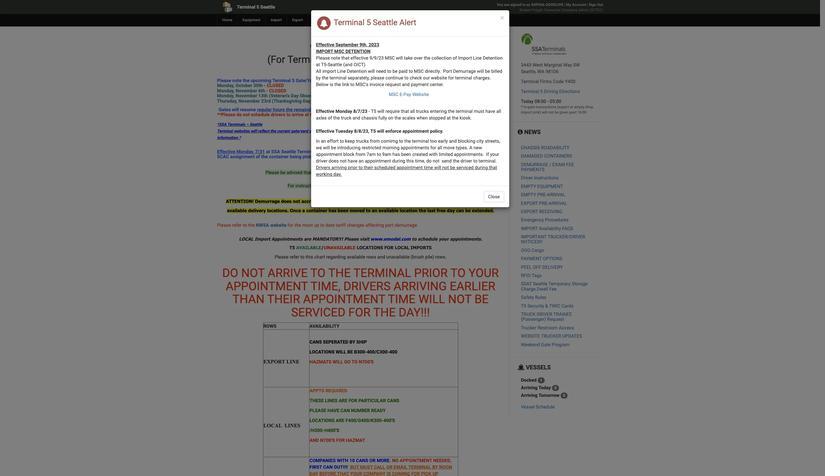 Task type: locate. For each thing, give the bounding box(es) containing it.
gate right truck
[[355, 112, 365, 118]]

available down the local import appointments are mandatory! please visit www.emodal.com to schedule your appointments. t5 available / unavailable locations for local imports
[[347, 255, 365, 260]]

payment
[[411, 82, 429, 87]]

0 horizontal spatial container
[[269, 154, 289, 160]]

be right "can"
[[466, 208, 471, 214]]

0 vertical spatial their
[[369, 149, 378, 154]]

0 horizontal spatial to
[[311, 267, 326, 281]]

not up –
[[243, 112, 250, 118]]

your up "rows."
[[439, 237, 449, 242]]

effective up in
[[316, 129, 335, 134]]

november up the resume
[[239, 98, 260, 104]]

0 horizontal spatial 2023
[[351, 170, 361, 176]]

equipment link
[[237, 14, 266, 27]]

guidelines
[[365, 164, 391, 169]]

chart inside attention! demurrage does not accrue until containers are moved into deliverable locations. please see chart below for available delivery locations. once a container has been moved to an available location the last free day can be extended.
[[462, 199, 473, 204]]

0 horizontal spatial refer
[[232, 223, 242, 228]]

empty
[[521, 184, 537, 189], [521, 192, 537, 198]]

1 vertical spatial /
[[322, 245, 324, 251]]

of down those
[[328, 115, 332, 121]]

rely
[[355, 129, 362, 134]]

refer for please refer to the nwsa website for the most up to date tariff changes affecting port demurrage.
[[232, 223, 242, 228]]

0 vertical spatial /
[[550, 162, 552, 167]]

locations up /h300-h400's
[[310, 419, 335, 424]]

1 vertical spatial gate
[[355, 112, 365, 118]]

2 vertical spatial do
[[427, 159, 432, 164]]

0 horizontal spatial on
[[321, 184, 327, 189]]

2 vertical spatial import
[[255, 237, 271, 242]]

can right have
[[341, 409, 350, 414]]

1 vertical spatial n700's
[[320, 439, 335, 444]]

not inside weekend gate guidelines please be advised that beginning june 3, 2023 t5 will be open for a fee based weekend gate. this will not affect container free time. for instructions on participation please refer to the weekend gate link .
[[339, 177, 346, 182]]

1 horizontal spatial during
[[475, 165, 488, 170]]

export pre-arrival link
[[521, 201, 568, 206]]

not inside today                                                                                                                                                                                                                                                                                                                                                                                                                                                                                                                                                                                                                                                                                                           08:00 - 05:00 * in-gate transactions (export or empty drop, import pick) will not be given past 16:00
[[549, 110, 554, 115]]

working
[[316, 172, 333, 177]]

the left terminals
[[310, 112, 317, 118]]

trucks inside in an effort to keep trucks from comimg to the terminal too early and blocking city streets, we will be introducing restricted morning appointments for all move types. a new appointment block from 7am to 9am has been created with limited appointments.  if your driver does not have an appointment during this time, do not  send the driver to terminal. drivers arriving prior to their scheduled appointment time will not be serviced during that working day.
[[356, 139, 369, 144]]

| left my
[[565, 3, 566, 7]]

access
[[559, 326, 575, 331]]

be
[[393, 69, 398, 74], [485, 69, 491, 74], [555, 110, 559, 115], [331, 145, 336, 151], [451, 165, 456, 170], [281, 170, 286, 176], [377, 170, 382, 176], [466, 208, 471, 214]]

2 horizontal spatial rfid
[[521, 273, 531, 279]]

terminals inside at ssa seattle terminals all trucks must have their license plate and rfid tag properly paired in emodal to the scac assignment of the container being picked up.
[[297, 149, 318, 154]]

5
[[257, 4, 259, 10], [367, 18, 371, 27], [406, 43, 412, 54], [292, 78, 295, 83], [541, 89, 543, 94]]

and inside effective september 9th, 2023 import msc detention please note that effective 9/9/23 msc will take over the collection of import line detention at t5-seattle (and oict) all import line detention will need to be paid to msc directly.  port demurrage will be billed by the terminal separately, please continue to check our website for terminal charges. below is the link to msc's invoice request and payment center.
[[402, 82, 410, 87]]

seattle down the tags
[[534, 282, 548, 287]]

as left they
[[427, 129, 432, 134]]

to right 'go'
[[352, 360, 358, 365]]

import inside effective september 9th, 2023 import msc detention please note that effective 9/9/23 msc will take over the collection of import line detention at t5-seattle (and oict) all import line detention will need to be paid to msc directly.  port demurrage will be billed by the terminal separately, please continue to check our website for terminal charges. below is the link to msc's invoice request and payment center.
[[316, 49, 333, 54]]

need
[[376, 69, 386, 74]]

arrival down equipment
[[548, 192, 566, 198]]

0 horizontal spatial gate
[[413, 184, 423, 189]]

gate inside today                                                                                                                                                                                                                                                                                                                                                                                                                                                                                                                                                                                                                                                                                                           08:00 - 05:00 * in-gate transactions (export or empty drop, import pick) will not be given past 16:00
[[528, 105, 535, 109]]

container inside at ssa seattle terminals all trucks must have their license plate and rfid tag properly paired in emodal to the scac assignment of the container being picked up.
[[269, 154, 289, 160]]

please up the 'day'
[[437, 199, 452, 204]]

for up 'time.'
[[394, 170, 400, 176]]

and inside at ssa seattle terminals all trucks must have their license plate and rfid tag properly paired in emodal to the scac assignment of the container being picked up.
[[407, 149, 415, 154]]

/ inside the local import appointments are mandatory! please visit www.emodal.com to schedule your appointments. t5 available / unavailable locations for local imports
[[322, 245, 324, 251]]

1 horizontal spatial an
[[359, 159, 364, 164]]

import down in-
[[521, 110, 532, 115]]

appts
[[310, 389, 325, 394]]

1 horizontal spatial in
[[523, 3, 526, 7]]

information
[[368, 129, 389, 134]]

prior
[[339, 112, 349, 118], [348, 165, 358, 170]]

not inside gates will resume regular hours the remainder of those weeks unless otherwise noted. **please do not schedule drivers to arrive at the terminals prior to gate opening at 8:00 am!**
[[243, 112, 250, 118]]

n700's down /h300-h400's
[[320, 439, 335, 444]]

- inside today                                                                                                                                                                                                                                                                                                                                                                                                                                                                                                                                                                                                                                                                                                           08:00 - 05:00 * in-gate transactions (export or empty drop, import pick) will not be given past 16:00
[[548, 99, 549, 104]]

payment options link
[[521, 256, 563, 262]]

0 vertical spatial gate
[[528, 105, 535, 109]]

seattle inside at ssa seattle terminals all trucks must have their license plate and rfid tag properly paired in emodal to the scac assignment of the container being picked up.
[[282, 149, 296, 154]]

terminal up 9/9/23
[[365, 43, 404, 54]]

t5 up chassis
[[371, 109, 377, 114]]

local  lines
[[264, 424, 301, 429]]

tuesday
[[336, 129, 353, 134]]

license
[[380, 149, 394, 154]]

- inside - t5 will require that all trucks entering the terminal must have all axles of the truck and chassis fully on the scales when stopped at the kiosk.
[[369, 109, 370, 114]]

local import appointments are mandatory! please visit www.emodal.com to schedule your appointments. t5 available / unavailable locations for local imports
[[239, 237, 483, 251]]

0 vertical spatial in
[[523, 3, 526, 7]]

be down effort
[[331, 145, 336, 151]]

for up please have can number ready
[[349, 399, 358, 404]]

1 | from the left
[[565, 3, 566, 7]]

trucks inside - t5 will require that all trucks entering the terminal must have all axles of the truck and chassis fully on the scales when stopped at the kiosk.
[[416, 109, 429, 114]]

by inside "by noon day before"
[[433, 465, 438, 471]]

0 vertical spatial please
[[371, 75, 385, 81]]

locations for are
[[310, 419, 335, 424]]

and inside in an effort to keep trucks from comimg to the terminal too early and blocking city streets, we will be introducing restricted morning appointments for all move types. a new appointment block from 7am to 9am has been created with limited appointments.  if your driver does not have an appointment during this time, do not  send the driver to terminal. drivers arriving prior to their scheduled appointment time will not be serviced during that working day.
[[449, 139, 457, 144]]

are inside attention! demurrage does not accrue until containers are moved into deliverable locations. please see chart below for available delivery locations. once a container has been moved to an available location the last free day can be extended.
[[354, 199, 361, 204]]

0 horizontal spatial cans
[[310, 340, 322, 345]]

broker/freight
[[520, 8, 544, 12]]

0 horizontal spatial up
[[314, 223, 319, 228]]

arriving up vessel
[[521, 393, 538, 398]]

1 vertical spatial prior
[[348, 165, 358, 170]]

1 vertical spatial empty
[[521, 192, 537, 198]]

1 horizontal spatial please
[[371, 75, 385, 81]]

(57721)
[[591, 8, 604, 12]]

be up 'go'
[[348, 350, 353, 355]]

and inside - t5 will require that all trucks entering the terminal must have all axles of the truck and chassis fully on the scales when stopped at the kiosk.
[[353, 115, 361, 121]]

free down open
[[381, 177, 389, 182]]

0 vertical spatial chart
[[462, 199, 473, 204]]

line down (and
[[337, 69, 346, 74]]

city
[[477, 139, 484, 144]]

1 vertical spatial does
[[281, 199, 292, 204]]

of
[[453, 55, 457, 61], [317, 107, 321, 112], [328, 115, 332, 121], [256, 154, 260, 160]]

400/c300-
[[367, 350, 390, 355]]

all
[[316, 69, 322, 74]]

be left given
[[555, 110, 559, 115]]

0 vertical spatial will
[[419, 293, 446, 307]]

these
[[310, 399, 324, 404]]

chart
[[462, 199, 473, 204], [315, 255, 325, 260]]

1 horizontal spatial weekend
[[521, 342, 540, 348]]

arrival up receiving
[[549, 201, 568, 206]]

1 horizontal spatial from
[[370, 139, 380, 144]]

receiving
[[540, 209, 563, 215]]

1 vertical spatial detention
[[347, 69, 367, 74]]

effective for effective monday 8/7/23
[[316, 109, 335, 114]]

plate
[[396, 149, 406, 154]]

terminal down *ssa
[[217, 129, 233, 134]]

terminals inside *ssa terminals – seattle terminal websites will reflect the current gate/yard schedules. please do not rely on information from outside parties as they may not reflect the most up to date information.*
[[227, 122, 245, 127]]

sw
[[574, 62, 581, 68]]

of inside - t5 will require that all trucks entering the terminal must have all axles of the truck and chassis fully on the scales when stopped at the kiosk.
[[328, 115, 332, 121]]

please inside please note the upcoming terminal 5 gate/yard schedule. monday, october 30th - closed monday, november 6th - closed monday, november 13th (veteran's day observed) - thursday, november 23rd (thanksgiving day) -
[[217, 78, 231, 83]]

truck
[[521, 312, 536, 317]]

be inside today                                                                                                                                                                                                                                                                                                                                                                                                                                                                                                                                                                                                                                                                                                           08:00 - 05:00 * in-gate transactions (export or empty drop, import pick) will not be given past 16:00
[[555, 110, 559, 115]]

refer up into
[[370, 184, 379, 189]]

the right by
[[322, 75, 329, 81]]

0 vertical spatial by
[[350, 340, 356, 345]]

a inside attention! demurrage does not accrue until containers are moved into deliverable locations. please see chart below for available delivery locations. once a container has been moved to an available location the last free day can be extended.
[[303, 208, 305, 214]]

our
[[423, 75, 430, 81]]

1 vertical spatial will
[[336, 350, 347, 355]]

gate inside gates will resume regular hours the remainder of those weeks unless otherwise noted. **please do not schedule drivers to arrive at the terminals prior to gate opening at 8:00 am!**
[[355, 112, 365, 118]]

msc down the september
[[335, 49, 345, 54]]

2 horizontal spatial container
[[360, 177, 380, 182]]

n700's
[[359, 360, 374, 365], [320, 439, 335, 444]]

1 horizontal spatial your
[[491, 152, 500, 157]]

0 vertical spatial an
[[321, 139, 326, 144]]

please down ssa
[[266, 170, 279, 176]]

remainder
[[294, 107, 315, 112]]

vessel schedule
[[521, 405, 555, 410]]

noted.
[[386, 107, 399, 112]]

1 vertical spatial note
[[233, 78, 242, 83]]

do inside gates will resume regular hours the remainder of those weeks unless otherwise noted. **please do not schedule drivers to arrive at the terminals prior to gate opening at 8:00 am!**
[[237, 112, 242, 118]]

earlier
[[450, 280, 496, 294]]

n700's down b300-
[[359, 360, 374, 365]]

info circle image
[[518, 129, 523, 135]]

note inside please note the upcoming terminal 5 gate/yard schedule. monday, october 30th - closed monday, november 6th - closed monday, november 13th (veteran's day observed) - thursday, november 23rd (thanksgiving day) -
[[233, 78, 242, 83]]

at right 'stopped'
[[447, 115, 451, 121]]

demurrage down )
[[454, 69, 476, 74]]

at inside effective september 9th, 2023 import msc detention please note that effective 9/9/23 msc will take over the collection of import line detention at t5-seattle (and oict) all import line detention will need to be paid to msc directly.  port demurrage will be billed by the terminal separately, please continue to check our website for terminal charges. below is the link to msc's invoice request and payment center.
[[316, 62, 320, 67]]

will right websites
[[251, 129, 257, 134]]

until
[[318, 199, 328, 204]]

1 arriving from the top
[[521, 386, 538, 391]]

2 arriving from the top
[[521, 393, 538, 398]]

at left 8:00
[[384, 112, 388, 118]]

1 vertical spatial 0
[[564, 394, 566, 399]]

export up emergency
[[521, 209, 539, 215]]

not
[[549, 110, 554, 115], [243, 112, 250, 118], [348, 129, 354, 134], [450, 129, 456, 134], [340, 159, 347, 164], [443, 165, 449, 170], [339, 177, 346, 182], [293, 199, 301, 204]]

3443 west marginal way sw seattle, wa 98106
[[521, 62, 581, 74]]

will inside today                                                                                                                                                                                                                                                                                                                                                                                                                                                                                                                                                                                                                                                                                                           08:00 - 05:00 * in-gate transactions (export or empty drop, import pick) will not be given past 16:00
[[542, 110, 548, 115]]

locations up rows
[[357, 245, 383, 251]]

can
[[457, 208, 464, 214]]

my account link
[[567, 3, 587, 7]]

export up export receiving "link"
[[521, 201, 539, 206]]

up inside *ssa terminals – seattle terminal websites will reflect the current gate/yard schedules. please do not rely on information from outside parties as they may not reflect the most up to date information.*
[[486, 129, 490, 134]]

sign out link
[[589, 3, 604, 7]]

please
[[316, 55, 330, 61], [217, 78, 231, 83], [330, 129, 342, 134], [266, 170, 279, 176], [437, 199, 452, 204], [217, 223, 231, 228], [345, 237, 359, 242], [275, 255, 289, 260]]

2023 inside weekend gate guidelines please be advised that beginning june 3, 2023 t5 will be open for a fee based weekend gate. this will not affect container free time. for instructions on participation please refer to the weekend gate link .
[[351, 170, 361, 176]]

dwell
[[537, 287, 549, 292]]

t5 inside welcome to terminal 5 (for terminal map click here, t5 yard map )
[[397, 54, 409, 65]]

for down the h400's at the left bottom of page
[[336, 439, 345, 444]]

are inside the local import appointments are mandatory! please visit www.emodal.com to schedule your appointments. t5 available / unavailable locations for local imports
[[304, 237, 311, 242]]

oict)
[[354, 62, 366, 67]]

terminal up kiosk. on the right top of page
[[456, 109, 473, 114]]

detention up billed
[[483, 55, 503, 61]]

cans
[[310, 340, 322, 345], [387, 399, 400, 404], [356, 459, 369, 464]]

and
[[402, 82, 410, 87], [353, 115, 361, 121], [449, 139, 457, 144], [407, 149, 415, 154], [378, 255, 386, 260]]

/h300-h400's
[[310, 429, 340, 434]]

appointments.
[[450, 237, 483, 242]]

demurrage inside attention! demurrage does not accrue until containers are moved into deliverable locations. please see chart below for available delivery locations. once a container has been moved to an available location the last free day can be extended.
[[255, 199, 280, 204]]

website
[[521, 334, 540, 339]]

terminal up equipment
[[237, 4, 256, 10]]

available down attention!
[[227, 208, 247, 214]]

0 vertical spatial a
[[401, 170, 404, 176]]

1 horizontal spatial terminals
[[297, 149, 318, 154]]

terminal 5 driving directions link
[[521, 89, 581, 94]]

1 vertical spatial refer
[[232, 223, 242, 228]]

goodlive
[[546, 3, 564, 7]]

0 horizontal spatial weekend
[[393, 184, 412, 189]]

1 horizontal spatial gate
[[542, 342, 551, 348]]

closed
[[267, 83, 284, 88], [269, 88, 287, 93]]

be up the charges.
[[485, 69, 491, 74]]

please inside weekend gate guidelines please be advised that beginning june 3, 2023 t5 will be open for a fee based weekend gate. this will not affect container free time. for instructions on participation please refer to the weekend gate link .
[[266, 170, 279, 176]]

as inside you are signed in as sophia goodlive | my account | sign out broker/freight forwarder company admin (57721)
[[527, 3, 531, 7]]

1 horizontal spatial all
[[438, 145, 443, 151]]

as
[[527, 3, 531, 7], [427, 129, 432, 134]]

for down port
[[449, 75, 454, 81]]

moved left into
[[362, 199, 377, 204]]

not left rely
[[348, 129, 354, 134]]

0 vertical spatial locations
[[357, 245, 383, 251]]

seattle up import link at top left
[[261, 4, 275, 10]]

welcome
[[310, 43, 351, 54]]

0 horizontal spatial chart
[[315, 255, 325, 260]]

during
[[393, 159, 406, 164], [475, 165, 488, 170]]

×
[[501, 14, 505, 22]]

5 for terminal 5 driving directions
[[541, 89, 543, 94]]

0 vertical spatial not
[[241, 267, 265, 281]]

at left t5- at top left
[[316, 62, 320, 67]]

0 vertical spatial as
[[527, 3, 531, 7]]

please left visit
[[345, 237, 359, 242]]

affecting
[[366, 223, 384, 228]]

container down "until" at the top
[[307, 208, 328, 214]]

/ left exam
[[550, 162, 552, 167]]

1 horizontal spatial by
[[433, 465, 438, 471]]

2 reflect from the left
[[457, 129, 468, 134]]

to left your
[[451, 267, 466, 281]]

please inside weekend gate guidelines please be advised that beginning june 3, 2023 t5 will be open for a fee based weekend gate. this will not affect container free time. for instructions on participation please refer to the weekend gate link .
[[355, 184, 368, 189]]

gate inside weekend gate guidelines please be advised that beginning june 3, 2023 t5 will be open for a fee based weekend gate. this will not affect container free time. for instructions on participation please refer to the weekend gate link .
[[413, 184, 423, 189]]

2 horizontal spatial refer
[[370, 184, 379, 189]]

security
[[528, 304, 545, 309]]

gate/yard
[[296, 78, 317, 83]]

www.emodal.com
[[371, 237, 411, 242]]

-
[[264, 83, 266, 88], [267, 88, 268, 93], [323, 93, 324, 99], [314, 98, 315, 104], [548, 99, 549, 104], [369, 109, 370, 114]]

0 horizontal spatial 0
[[555, 386, 557, 391]]

continue
[[386, 75, 404, 81]]

line
[[474, 55, 482, 61], [337, 69, 346, 74]]

june
[[335, 170, 345, 176]]

emergency procedures link
[[521, 218, 569, 223]]

alert
[[400, 18, 417, 27]]

2 horizontal spatial all
[[497, 109, 502, 114]]

0 vertical spatial n700's
[[359, 360, 374, 365]]

will up fully
[[378, 109, 385, 114]]

will left take
[[396, 55, 403, 61]]

restricted
[[362, 145, 382, 151]]

ship
[[357, 340, 367, 345]]

seattle inside 'link'
[[261, 4, 275, 10]]

will for 400/c300-
[[336, 350, 347, 355]]

1 map from the left
[[329, 54, 348, 65]]

1 vertical spatial today
[[539, 386, 551, 391]]

1 horizontal spatial /
[[550, 162, 552, 167]]

most up city
[[476, 129, 485, 134]]

1 empty from the top
[[521, 184, 537, 189]]

1 horizontal spatial 2023
[[369, 42, 380, 47]]

paid
[[399, 69, 408, 74]]

their down 7am on the top left
[[364, 165, 373, 170]]

1 horizontal spatial |
[[587, 3, 588, 7]]

1 vertical spatial arriving
[[521, 393, 538, 398]]

resume
[[240, 107, 256, 112]]

for inside the local import appointments are mandatory! please visit www.emodal.com to schedule your appointments. t5 available / unavailable locations for local imports
[[385, 245, 394, 251]]

will inside *ssa terminals – seattle terminal websites will reflect the current gate/yard schedules. please do not rely on information from outside parties as they may not reflect the most up to date information.*
[[251, 129, 257, 134]]

1 vertical spatial up
[[314, 223, 319, 228]]

at inside - t5 will require that all trucks entering the terminal must have all axles of the truck and chassis fully on the scales when stopped at the kiosk.
[[447, 115, 451, 121]]

their
[[369, 149, 378, 154], [364, 165, 373, 170]]

been inside in an effort to keep trucks from comimg to the terminal too early and blocking city streets, we will be introducing restricted morning appointments for all move types. a new appointment block from 7am to 9am has been created with limited appointments.  if your driver does not have an appointment during this time, do not  send the driver to terminal. drivers arriving prior to their scheduled appointment time will not be serviced during that working day.
[[402, 152, 412, 157]]

rfid right up.
[[326, 154, 336, 160]]

has inside in an effort to keep trucks from comimg to the terminal too early and blocking city streets, we will be introducing restricted morning appointments for all move types. a new appointment block from 7am to 9am has been created with limited appointments.  if your driver does not have an appointment during this time, do not  send the driver to terminal. drivers arriving prior to their scheduled appointment time will not be serviced during that working day.
[[393, 152, 400, 157]]

prior
[[414, 267, 448, 281]]

1 horizontal spatial map
[[434, 54, 453, 65]]

import up t5- at top left
[[316, 49, 333, 54]]

extended.
[[472, 208, 495, 214]]

please inside the local import appointments are mandatory! please visit www.emodal.com to schedule your appointments. t5 available / unavailable locations for local imports
[[345, 237, 359, 242]]

chart down available
[[315, 255, 325, 260]]

import left export link
[[271, 18, 282, 22]]

of inside gates will resume regular hours the remainder of those weeks unless otherwise noted. **please do not schedule drivers to arrive at the terminals prior to gate opening at 8:00 am!**
[[317, 107, 321, 112]]

cans down availability
[[310, 340, 322, 345]]

0 vertical spatial been
[[402, 152, 412, 157]]

1 vertical spatial been
[[338, 208, 349, 214]]

locations will be b300-400/c300-400
[[310, 350, 398, 355]]

1 horizontal spatial website
[[431, 75, 447, 81]]

2023 inside effective september 9th, 2023 import msc detention please note that effective 9/9/23 msc will take over the collection of import line detention at t5-seattle (and oict) all import line detention will need to be paid to msc directly.  port demurrage will be billed by the terminal separately, please continue to check our website for terminal charges. below is the link to msc's invoice request and payment center.
[[369, 42, 380, 47]]

are right the containers
[[354, 199, 361, 204]]

1 vertical spatial do
[[343, 129, 347, 134]]

effective for effective september 9th, 2023 import msc detention please note that effective 9/9/23 msc will take over the collection of import line detention at t5-seattle (and oict) all import line detention will need to be paid to msc directly.  port demurrage will be billed by the terminal separately, please continue to check our website for terminal charges. below is the link to msc's invoice request and payment center.
[[316, 42, 335, 47]]

must inside at ssa seattle terminals all trucks must have their license plate and rfid tag properly paired in emodal to the scac assignment of the container being picked up.
[[344, 149, 357, 154]]

2 horizontal spatial from
[[390, 129, 399, 134]]

up up the mandatory!
[[314, 223, 319, 228]]

for up with
[[431, 145, 437, 151]]

0 vertical spatial are
[[505, 3, 510, 7]]

be inside do not arrive to the terminal prior to your appointment time, drivers arriving earlier than their appointment time will not be serviced for the day!!!
[[475, 293, 489, 307]]

2023 right 9th,
[[369, 42, 380, 47]]

on inside - t5 will require that all trucks entering the terminal must have all axles of the truck and chassis fully on the scales when stopped at the kiosk.
[[388, 115, 394, 121]]

2 driver from the left
[[461, 159, 473, 164]]

and up move
[[449, 139, 457, 144]]

13th
[[259, 93, 268, 99]]

to for the
[[311, 267, 326, 281]]

today down "1"
[[539, 386, 551, 391]]

will left enforce
[[377, 129, 385, 134]]

from left 7am on the top left
[[356, 152, 366, 157]]

1 reflect from the left
[[258, 129, 270, 134]]

1 horizontal spatial can
[[341, 409, 350, 414]]

does inside attention! demurrage does not accrue until containers are moved into deliverable locations. please see chart below for available delivery locations. once a container has been moved to an available location the last free day can be extended.
[[281, 199, 292, 204]]

during down "terminal."
[[475, 165, 488, 170]]

0 horizontal spatial schedule
[[251, 112, 270, 118]]

0 vertical spatial empty
[[521, 184, 537, 189]]

prior inside in an effort to keep trucks from comimg to the terminal too early and blocking city streets, we will be introducing restricted morning appointments for all move types. a new appointment block from 7am to 9am has been created with limited appointments.  if your driver does not have an appointment during this time, do not  send the driver to terminal. drivers arriving prior to their scheduled appointment time will not be serviced during that working day.
[[348, 165, 358, 170]]

link down weekend
[[424, 184, 433, 189]]

does inside in an effort to keep trucks from comimg to the terminal too early and blocking city streets, we will be introducing restricted morning appointments for all move types. a new appointment block from 7am to 9am has been created with limited appointments.  if your driver does not have an appointment during this time, do not  send the driver to terminal. drivers arriving prior to their scheduled appointment time will not be serviced during that working day.
[[329, 159, 339, 164]]

the inside attention! demurrage does not accrue until containers are moved into deliverable locations. please see chart below for available delivery locations. once a container has been moved to an available location the last free day can be extended.
[[419, 208, 427, 214]]

import inside effective september 9th, 2023 import msc detention please note that effective 9/9/23 msc will take over the collection of import line detention at t5-seattle (and oict) all import line detention will need to be paid to msc directly.  port demurrage will be billed by the terminal separately, please continue to check our website for terminal charges. below is the link to msc's invoice request and payment center.
[[323, 69, 336, 74]]

are up please have can number ready
[[339, 399, 348, 404]]

not down transactions
[[549, 110, 554, 115]]

weeks
[[335, 107, 348, 112]]

for down 'drivers'
[[349, 306, 371, 320]]

1 vertical spatial website
[[270, 223, 287, 228]]

will right time on the top right of page
[[435, 165, 442, 170]]

(veteran's
[[269, 93, 290, 99]]

has down the containers
[[329, 208, 337, 214]]

fee
[[550, 287, 557, 292]]

your inside the local import appointments are mandatory! please visit www.emodal.com to schedule your appointments. t5 available / unavailable locations for local imports
[[439, 237, 449, 242]]

over
[[414, 55, 423, 61]]

refer for please refer to this chart regarding available rows and unavailable (brush pile) rows.
[[290, 255, 300, 260]]

exam
[[553, 162, 566, 167]]

effective for effective tuesday 8/8/23, t5 will enforce appointment policy.
[[316, 129, 335, 134]]

| left sign
[[587, 3, 588, 7]]

date up 'streets,'
[[496, 129, 504, 134]]

1 vertical spatial free
[[437, 208, 446, 214]]

locations up hazmats
[[310, 350, 335, 355]]

(thanksgiving
[[272, 98, 302, 104]]

this inside in an effort to keep trucks from comimg to the terminal too early and blocking city streets, we will be introducing restricted morning appointments for all move types. a new appointment block from 7am to 9am has been created with limited appointments.  if your driver does not have an appointment during this time, do not  send the driver to terminal. drivers arriving prior to their scheduled appointment time will not be serviced during that working day.
[[407, 159, 414, 164]]

5 up equipment
[[257, 4, 259, 10]]

refer inside weekend gate guidelines please be advised that beginning june 3, 2023 t5 will be open for a fee based weekend gate. this will not affect container free time. for instructions on participation please refer to the weekend gate link .
[[370, 184, 379, 189]]

0 vertical spatial can
[[341, 409, 350, 414]]

of right collection
[[453, 55, 457, 61]]

0 horizontal spatial in
[[468, 149, 471, 154]]

1 horizontal spatial must
[[360, 465, 373, 471]]

1 vertical spatial their
[[364, 165, 373, 170]]

0 vertical spatial free
[[381, 177, 389, 182]]

driver up serviced
[[461, 159, 473, 164]]

terminals up websites
[[227, 122, 245, 127]]

locations inside the local import appointments are mandatory! please visit www.emodal.com to schedule your appointments. t5 available / unavailable locations for local imports
[[357, 245, 383, 251]]

ship image
[[518, 365, 525, 371]]

2023 up "affect"
[[351, 170, 361, 176]]

7/31
[[255, 149, 265, 154]]

1 vertical spatial import
[[521, 110, 532, 115]]

empty down driver
[[521, 184, 537, 189]]

0 horizontal spatial be
[[348, 350, 353, 355]]

please inside *ssa terminals – seattle terminal websites will reflect the current gate/yard schedules. please do not rely on information from outside parties as they may not reflect the most up to date information.*
[[330, 129, 342, 134]]

most inside *ssa terminals – seattle terminal websites will reflect the current gate/yard schedules. please do not rely on information from outside parties as they may not reflect the most up to date information.*
[[476, 129, 485, 134]]

2 map from the left
[[434, 54, 453, 65]]

do inside in an effort to keep trucks from comimg to the terminal too early and blocking city streets, we will be introducing restricted morning appointments for all move types. a new appointment block from 7am to 9am has been created with limited appointments.  if your driver does not have an appointment during this time, do not  send the driver to terminal. drivers arriving prior to their scheduled appointment time will not be serviced during that working day.
[[427, 159, 432, 164]]

for inside attention! demurrage does not accrue until containers are moved into deliverable locations. please see chart below for available delivery locations. once a container has been moved to an available location the last free day can be extended.
[[489, 199, 496, 204]]

2 vertical spatial have
[[348, 159, 358, 164]]

the up blocking at the right top of the page
[[469, 129, 475, 134]]

early
[[438, 139, 448, 144]]

please refer to the nwsa website for the most up to date tariff changes affecting port demurrage.
[[217, 223, 419, 228]]

2 vertical spatial cans
[[356, 459, 369, 464]]

1 horizontal spatial on
[[363, 129, 367, 134]]

rfid inside at ssa seattle terminals all trucks must have their license plate and rfid tag properly paired in emodal to the scac assignment of the container being picked up.
[[416, 149, 426, 154]]

0 vertical spatial on
[[388, 115, 394, 121]]

5 for terminal 5 seattle alert
[[367, 18, 371, 27]]

0 vertical spatial your
[[491, 152, 500, 157]]

availability
[[310, 324, 340, 330]]

2 empty from the top
[[521, 192, 537, 198]]

must down keep
[[344, 149, 357, 154]]

schedule inside the local import appointments are mandatory! please visit www.emodal.com to schedule your appointments. t5 available / unavailable locations for local imports
[[418, 237, 438, 242]]

most
[[476, 129, 485, 134], [302, 223, 313, 228]]

rfid inside the chassis roadability damaged containers demurrage / exam fee payments driver instructions empty equipment empty pre-arrival export pre-arrival export receiving emergency procedures import availability faqs important trucker/driver notices!! oog cargo payment options peel off delivery rfid tags ssat seattle temporary storage charge dwell fee safety rules t5 security & twic cards truck driver trainee (passenger) request trucker restroom access website trucker updates weekend gate program
[[521, 273, 531, 279]]

introducing
[[338, 145, 361, 151]]

reflect up blocking at the right top of the page
[[457, 129, 468, 134]]

2 | from the left
[[587, 3, 588, 7]]

weekend inside the chassis roadability damaged containers demurrage / exam fee payments driver instructions empty equipment empty pre-arrival export pre-arrival export receiving emergency procedures import availability faqs important trucker/driver notices!! oog cargo payment options peel off delivery rfid tags ssat seattle temporary storage charge dwell fee safety rules t5 security & twic cards truck driver trainee (passenger) request trucker restroom access website trucker updates weekend gate program
[[521, 342, 540, 348]]

been
[[402, 152, 412, 157], [338, 208, 349, 214]]

terminals down in
[[297, 149, 318, 154]]

t5 down safety
[[521, 304, 527, 309]]



Task type: vqa. For each thing, say whether or not it's contained in the screenshot.


Task type: describe. For each thing, give the bounding box(es) containing it.
2 vertical spatial export
[[264, 360, 285, 365]]

0 vertical spatial moved
[[362, 199, 377, 204]]

accrue
[[302, 199, 316, 204]]

1 vertical spatial during
[[475, 165, 488, 170]]

date inside *ssa terminals – seattle terminal websites will reflect the current gate/yard schedules. please do not rely on information from outside parties as they may not reflect the most up to date information.*
[[496, 129, 504, 134]]

be down guidelines
[[377, 170, 382, 176]]

t5 security & twic cards link
[[521, 304, 574, 309]]

0 vertical spatial msc
[[335, 49, 345, 54]]

1 vertical spatial arrival
[[549, 201, 568, 206]]

5 for terminal 5 seattle
[[257, 4, 259, 10]]

cards
[[562, 304, 574, 309]]

2 horizontal spatial to
[[451, 267, 466, 281]]

detention
[[346, 49, 371, 54]]

t5 inside - t5 will require that all trucks entering the terminal must have all axles of the truck and chassis fully on the scales when stopped at the kiosk.
[[371, 109, 377, 114]]

please note the upcoming terminal 5 gate/yard schedule. monday, october 30th - closed monday, november 6th - closed monday, november 13th (veteran's day observed) - thursday, november 23rd (thanksgiving day) -
[[217, 78, 338, 104]]

effective tuesday 8/8/23, t5 will enforce appointment policy.
[[316, 129, 445, 134]]

/ inside the chassis roadability damaged containers demurrage / exam fee payments driver instructions empty equipment empty pre-arrival export pre-arrival export receiving emergency procedures import availability faqs important trucker/driver notices!! oog cargo payment options peel off delivery rfid tags ssat seattle temporary storage charge dwell fee safety rules t5 security & twic cards truck driver trainee (passenger) request trucker restroom access website trucker updates weekend gate program
[[550, 162, 552, 167]]

the left kiosk. on the right top of page
[[452, 115, 459, 121]]

the down effective monday 8/7/23
[[334, 115, 340, 121]]

weekend inside weekend gate guidelines please be advised that beginning june 3, 2023 t5 will be open for a fee based weekend gate. this will not affect container free time. for instructions on participation please refer to the weekend gate link .
[[393, 184, 412, 189]]

will inside - t5 will require that all trucks entering the terminal must have all axles of the truck and chassis fully on the scales when stopped at the kiosk.
[[378, 109, 385, 114]]

equipment
[[243, 18, 261, 22]]

1 horizontal spatial cans
[[356, 459, 369, 464]]

to inside the local import appointments are mandatory! please visit www.emodal.com to schedule your appointments. t5 available / unavailable locations for local imports
[[412, 237, 417, 242]]

trucker
[[521, 326, 537, 331]]

1 vertical spatial be
[[348, 350, 353, 355]]

the right entering
[[448, 109, 455, 114]]

import inside the chassis roadability damaged containers demurrage / exam fee payments driver instructions empty equipment empty pre-arrival export pre-arrival export receiving emergency procedures import availability faqs important trucker/driver notices!! oog cargo payment options peel off delivery rfid tags ssat seattle temporary storage charge dwell fee safety rules t5 security & twic cards truck driver trainee (passenger) request trucker restroom access website trucker updates weekend gate program
[[521, 226, 538, 231]]

west
[[533, 62, 543, 68]]

be up the continue
[[393, 69, 398, 74]]

available
[[297, 245, 322, 251]]

will inside do not arrive to the terminal prior to your appointment time, drivers arriving earlier than their appointment time will not be serviced for the day!!!
[[419, 293, 446, 307]]

t5 inside weekend gate guidelines please be advised that beginning june 3, 2023 t5 will be open for a fee based weekend gate. this will not affect container free time. for instructions on participation please refer to the weekend gate link .
[[362, 170, 367, 176]]

0 horizontal spatial n700's
[[320, 439, 335, 444]]

request
[[548, 317, 565, 323]]

will down the june
[[331, 177, 338, 182]]

terminal inside in an effort to keep trucks from comimg to the terminal too early and blocking city streets, we will be introducing restricted morning appointments for all move types. a new appointment block from 7am to 9am has been created with limited appointments.  if your driver does not have an appointment during this time, do not  send the driver to terminal. drivers arriving prior to their scheduled appointment time will not be serviced during that working day.
[[412, 139, 429, 144]]

truck driver trainee (passenger) request link
[[521, 312, 572, 323]]

twic
[[550, 304, 561, 309]]

1 vertical spatial or
[[387, 465, 393, 471]]

effective monday, 7/31
[[217, 149, 265, 154]]

website trucker updates link
[[521, 334, 583, 339]]

2 horizontal spatial available
[[379, 208, 399, 214]]

day
[[447, 208, 455, 214]]

in an effort to keep trucks from comimg to the terminal too early and blocking city streets, we will be introducing restricted morning appointments for all move types. a new appointment block from 7am to 9am has been created with limited appointments.  if your driver does not have an appointment during this time, do not  send the driver to terminal. drivers arriving prior to their scheduled appointment time will not be serviced during that working day.
[[316, 139, 501, 177]]

to inside at ssa seattle terminals all trucks must have their license plate and rfid tag properly paired in emodal to the scac assignment of the container being picked up.
[[489, 149, 493, 154]]

terminal down seattle,
[[521, 79, 539, 84]]

have inside - t5 will require that all trucks entering the terminal must have all axles of the truck and chassis fully on the scales when stopped at the kiosk.
[[486, 109, 496, 114]]

container inside weekend gate guidelines please be advised that beginning june 3, 2023 t5 will be open for a fee based weekend gate. this will not affect container free time. for instructions on participation please refer to the weekend gate link .
[[360, 177, 380, 182]]

- right 30th
[[264, 83, 266, 88]]

that inside - t5 will require that all trucks entering the terminal must have all axles of the truck and chassis fully on the scales when stopped at the kiosk.
[[401, 109, 409, 114]]

1 vertical spatial export
[[521, 209, 539, 215]]

0 horizontal spatial detention
[[347, 69, 367, 74]]

all inside in an effort to keep trucks from comimg to the terminal too early and blocking city streets, we will be introducing restricted morning appointments for all move types. a new appointment block from 7am to 9am has been created with limited appointments.  if your driver does not have an appointment during this time, do not  send the driver to terminal. drivers arriving prior to their scheduled appointment time will not be serviced during that working day.
[[438, 145, 443, 151]]

0 horizontal spatial by
[[350, 340, 356, 345]]

closed up (thanksgiving
[[269, 88, 287, 93]]

gate inside the chassis roadability damaged containers demurrage / exam fee payments driver instructions empty equipment empty pre-arrival export pre-arrival export receiving emergency procedures import availability faqs important trucker/driver notices!! oog cargo payment options peel off delivery rfid tags ssat seattle temporary storage charge dwell fee safety rules t5 security & twic cards truck driver trainee (passenger) request trucker restroom access website trucker updates weekend gate program
[[542, 342, 551, 348]]

to inside welcome to terminal 5 (for terminal map click here, t5 yard map )
[[354, 43, 363, 54]]

will down guidelines
[[369, 170, 375, 176]]

0 horizontal spatial local
[[239, 237, 254, 242]]

mandatory!
[[313, 237, 343, 242]]

that inside weekend gate guidelines please be advised that beginning june 3, 2023 t5 will be open for a fee based weekend gate. this will not affect container free time. for instructions on participation please refer to the weekend gate link .
[[304, 170, 312, 176]]

1 vertical spatial moved
[[350, 208, 365, 214]]

appointments
[[272, 237, 303, 242]]

0 horizontal spatial link
[[345, 154, 354, 160]]

to for n700's
[[352, 360, 358, 365]]

email
[[394, 465, 408, 471]]

effective for effective monday, 7/31
[[217, 149, 236, 154]]

empty pre-arrival link
[[521, 192, 566, 198]]

1 vertical spatial must
[[360, 465, 373, 471]]

terminal left the charges.
[[456, 75, 473, 81]]

1 vertical spatial terminal
[[408, 465, 432, 471]]

2 horizontal spatial cans
[[387, 399, 400, 404]]

instructions
[[535, 176, 559, 181]]

to inside weekend gate guidelines please be advised that beginning june 3, 2023 t5 will be open for a fee based weekend gate. this will not affect container free time. for instructions on participation please refer to the weekend gate link .
[[380, 184, 384, 189]]

do inside *ssa terminals – seattle terminal websites will reflect the current gate/yard schedules. please do not rely on information from outside parties as they may not reflect the most up to date information.*
[[343, 129, 347, 134]]

please up arrive
[[275, 255, 289, 260]]

website inside effective september 9th, 2023 import msc detention please note that effective 9/9/23 msc will take over the collection of import line detention at t5-seattle (and oict) all import line detention will need to be paid to msc directly.  port demurrage will be billed by the terminal separately, please continue to check our website for terminal charges. below is the link to msc's invoice request and payment center.
[[431, 75, 447, 81]]

do not arrive to the terminal prior to your appointment time, drivers arriving earlier than their appointment time will not be serviced for the day!!!
[[222, 267, 499, 320]]

t5 inside the chassis roadability damaged containers demurrage / exam fee payments driver instructions empty equipment empty pre-arrival export pre-arrival export receiving emergency procedures import availability faqs important trucker/driver notices!! oog cargo payment options peel off delivery rfid tags ssat seattle temporary storage charge dwell fee safety rules t5 security & twic cards truck driver trainee (passenger) request trucker restroom access website trucker updates weekend gate program
[[521, 304, 527, 309]]

seattle,
[[521, 69, 537, 74]]

0 vertical spatial import
[[271, 18, 282, 22]]

0 horizontal spatial during
[[393, 159, 406, 164]]

not up arriving
[[340, 159, 347, 164]]

be inside attention! demurrage does not accrue until containers are moved into deliverable locations. please see chart below for available delivery locations. once a container has been moved to an available location the last free day can be extended.
[[466, 208, 471, 214]]

and n700's for hazmat
[[310, 439, 365, 444]]

have inside at ssa seattle terminals all trucks must have their license plate and rfid tag properly paired in emodal to the scac assignment of the container being picked up.
[[358, 149, 368, 154]]

msc's
[[356, 82, 369, 87]]

deliverable
[[389, 199, 413, 204]]

0 vertical spatial export
[[521, 201, 539, 206]]

not down send
[[443, 165, 449, 170]]

seattle inside *ssa terminals – seattle terminal websites will reflect the current gate/yard schedules. please do not rely on information from outside parties as they may not reflect the most up to date information.*
[[250, 122, 262, 127]]

1 horizontal spatial msc
[[385, 55, 395, 61]]

that inside effective september 9th, 2023 import msc detention please note that effective 9/9/23 msc will take over the collection of import line detention at t5-seattle (and oict) all import line detention will need to be paid to msc directly.  port demurrage will be billed by the terminal separately, please continue to check our website for terminal charges. below is the link to msc's invoice request and payment center.
[[342, 55, 350, 61]]

ssat
[[521, 282, 532, 287]]

a inside weekend gate guidelines please be advised that beginning june 3, 2023 t5 will be open for a fee based weekend gate. this will not affect container free time. for instructions on participation please refer to the weekend gate link .
[[401, 170, 404, 176]]

the left ssa
[[261, 154, 268, 160]]

and right rows
[[378, 255, 386, 260]]

for up appointments
[[288, 223, 294, 228]]

0 vertical spatial detention
[[483, 55, 503, 61]]

truck
[[341, 115, 352, 121]]

noon
[[440, 465, 453, 471]]

on inside weekend gate guidelines please be advised that beginning june 3, 2023 t5 will be open for a fee based weekend gate. this will not affect container free time. for instructions on participation please refer to the weekend gate link .
[[321, 184, 327, 189]]

1 horizontal spatial locations.
[[414, 199, 436, 204]]

0 horizontal spatial most
[[302, 223, 313, 228]]

for inside weekend gate guidelines please be advised that beginning june 3, 2023 t5 will be open for a fee based weekend gate. this will not affect container free time. for instructions on participation please refer to the weekend gate link .
[[394, 170, 400, 176]]

not right 'may'
[[450, 129, 456, 134]]

block
[[344, 152, 355, 157]]

are inside you are signed in as sophia goodlive | my account | sign out broker/freight forwarder company admin (57721)
[[505, 3, 510, 7]]

fully
[[379, 115, 387, 121]]

1 horizontal spatial available
[[347, 255, 365, 260]]

link inside weekend gate guidelines please be advised that beginning june 3, 2023 t5 will be open for a fee based weekend gate. this will not affect container free time. for instructions on participation please refer to the weekend gate link .
[[424, 184, 433, 189]]

1 horizontal spatial lines
[[325, 399, 338, 404]]

that inside in an effort to keep trucks from comimg to the terminal too early and blocking city streets, we will be introducing restricted morning appointments for all move types. a new appointment block from 7am to 9am has been created with limited appointments.  if your driver does not have an appointment during this time, do not  send the driver to terminal. drivers arriving prior to their scheduled appointment time will not be serviced during that working day.
[[489, 165, 498, 170]]

&
[[546, 304, 549, 309]]

0 horizontal spatial available
[[227, 208, 247, 214]]

time,
[[416, 159, 426, 164]]

my
[[567, 3, 572, 7]]

you
[[497, 3, 504, 7]]

0 vertical spatial are
[[339, 399, 348, 404]]

upcoming
[[251, 78, 272, 83]]

terminal inside please note the upcoming terminal 5 gate/yard schedule. monday, october 30th - closed monday, november 6th - closed monday, november 13th (veteran's day observed) - thursday, november 23rd (thanksgiving day) -
[[273, 78, 291, 83]]

locations are f400/g400/k300-400's
[[310, 419, 395, 424]]

in inside you are signed in as sophia goodlive | my account | sign out broker/freight forwarder company admin (57721)
[[523, 3, 526, 7]]

be down send
[[451, 165, 456, 170]]

t5 right the 8/8/23,
[[371, 129, 376, 134]]

appts required
[[310, 389, 348, 394]]

closed up (veteran's
[[267, 83, 284, 88]]

1 vertical spatial not
[[449, 293, 472, 307]]

when
[[417, 115, 428, 121]]

1 horizontal spatial line
[[474, 55, 482, 61]]

today inside docked 1 arriving today 0 arriving tomorrow 0
[[539, 386, 551, 391]]

in
[[316, 139, 320, 144]]

based
[[413, 170, 425, 176]]

terminal inside *ssa terminals – seattle terminal websites will reflect the current gate/yard schedules. please do not rely on information from outside parties as they may not reflect the most up to date information.*
[[217, 129, 233, 134]]

16:00
[[578, 110, 587, 115]]

out
[[598, 3, 604, 7]]

their inside at ssa seattle terminals all trucks must have their license plate and rfid tag properly paired in emodal to the scac assignment of the container being picked up.
[[369, 149, 378, 154]]

terminal 5 seattle image
[[521, 33, 568, 55]]

an inside attention! demurrage does not accrue until containers are moved into deliverable locations. please see chart below for available delivery locations. once a container has been moved to an available location the last free day can be extended.
[[372, 208, 378, 214]]

h400's
[[325, 429, 340, 434]]

gate/yard
[[291, 129, 308, 134]]

day)
[[303, 98, 313, 104]]

export line
[[264, 360, 300, 365]]

the down (thanksgiving
[[286, 107, 293, 112]]

the up appointments
[[405, 139, 411, 144]]

www.emodal.com link
[[371, 237, 411, 242]]

0 horizontal spatial not
[[241, 267, 265, 281]]

- down below
[[323, 93, 324, 99]]

1 vertical spatial from
[[370, 139, 380, 144]]

please inside effective september 9th, 2023 import msc detention please note that effective 9/9/23 msc will take over the collection of import line detention at t5-seattle (and oict) all import line detention will need to be paid to msc directly.  port demurrage will be billed by the terminal separately, please continue to check our website for terminal charges. below is the link to msc's invoice request and payment center.
[[316, 55, 330, 61]]

of inside at ssa seattle terminals all trucks must have their license plate and rfid tag properly paired in emodal to the scac assignment of the container being picked up.
[[256, 154, 260, 160]]

trainee
[[554, 312, 572, 317]]

way
[[564, 62, 573, 68]]

effective
[[351, 55, 369, 61]]

1 vertical spatial line
[[337, 69, 346, 74]]

will for n700's
[[333, 360, 343, 365]]

terminal 5 seattle link
[[217, 0, 372, 14]]

5 inside please note the upcoming terminal 5 gate/yard schedule. monday, october 30th - closed monday, november 6th - closed monday, november 13th (veteran's day observed) - thursday, november 23rd (thanksgiving day) -
[[292, 78, 295, 83]]

0 horizontal spatial website
[[270, 223, 287, 228]]

terminal up the september
[[334, 18, 365, 27]]

vessel schedule link
[[521, 405, 555, 410]]

as inside *ssa terminals – seattle terminal websites will reflect the current gate/yard schedules. please do not rely on information from outside parties as they may not reflect the most up to date information.*
[[427, 129, 432, 134]]

procedures
[[546, 218, 569, 223]]

1 horizontal spatial 0
[[564, 394, 566, 399]]

the right 'if'
[[495, 149, 501, 154]]

- right day)
[[314, 98, 315, 104]]

blocking
[[458, 139, 476, 144]]

with
[[429, 152, 438, 157]]

)
[[453, 54, 457, 65]]

will right we
[[323, 145, 330, 151]]

5 inside welcome to terminal 5 (for terminal map click here, t5 yard map )
[[406, 43, 412, 54]]

in-
[[524, 105, 528, 109]]

close
[[489, 194, 500, 200]]

will left need at left top
[[368, 69, 375, 74]]

terminal inside - t5 will require that all trucks entering the terminal must have all axles of the truck and chassis fully on the scales when stopped at the kiosk.
[[456, 109, 473, 114]]

fee
[[567, 162, 575, 167]]

the down once
[[295, 223, 301, 228]]

note inside effective september 9th, 2023 import msc detention please note that effective 9/9/23 msc will take over the collection of import line detention at t5-seattle (and oict) all import line detention will need to be paid to msc directly.  port demurrage will be billed by the terminal separately, please continue to check our website for terminal charges. below is the link to msc's invoice request and payment center.
[[331, 55, 340, 61]]

1 vertical spatial locations.
[[267, 208, 289, 214]]

home link
[[217, 14, 237, 27]]

seattle left alert
[[373, 18, 398, 27]]

they
[[433, 129, 440, 134]]

forwarder
[[545, 8, 561, 12]]

0 vertical spatial pre-
[[538, 192, 548, 198]]

400
[[390, 350, 398, 355]]

outside
[[400, 129, 413, 134]]

important trucker/driver notices!! link
[[521, 235, 586, 245]]

needed
[[434, 459, 450, 464]]

invoice
[[370, 82, 385, 87]]

0 horizontal spatial all
[[411, 109, 415, 114]]

companies
[[310, 459, 336, 464]]

at right arrive
[[305, 112, 309, 118]]

0 vertical spatial 0
[[555, 386, 557, 391]]

1 vertical spatial date
[[326, 223, 335, 228]]

been inside attention! demurrage does not accrue until containers are moved into deliverable locations. please see chart below for available delivery locations. once a container has been moved to an available location the last free day can be extended.
[[338, 208, 349, 214]]

rules
[[536, 295, 547, 301]]

drivers
[[271, 112, 286, 118]]

please inside effective september 9th, 2023 import msc detention please note that effective 9/9/23 msc will take over the collection of import line detention at t5-seattle (and oict) all import line detention will need to be paid to msc directly.  port demurrage will be billed by the terminal separately, please continue to check our website for terminal charges. below is the link to msc's invoice request and payment center.
[[371, 75, 385, 81]]

prior inside gates will resume regular hours the remainder of those weeks unless otherwise noted. **please do not schedule drivers to arrive at the terminals prior to gate opening at 8:00 am!**
[[339, 112, 349, 118]]

the right the over
[[424, 55, 431, 61]]

terminal inside 'link'
[[237, 4, 256, 10]]

0 vertical spatial or
[[370, 459, 376, 464]]

1 driver from the left
[[316, 159, 328, 164]]

to inside attention! demurrage does not accrue until containers are moved into deliverable locations. please see chart below for available delivery locations. once a container has been moved to an available location the last free day can be extended.
[[366, 208, 371, 214]]

0 horizontal spatial rfid
[[326, 154, 336, 160]]

wa
[[538, 69, 545, 74]]

- right 6th
[[267, 88, 268, 93]]

the left nwsa
[[248, 223, 255, 228]]

(export
[[558, 105, 570, 109]]

docked 1 arriving today 0 arriving tomorrow 0
[[521, 378, 566, 399]]

0 vertical spatial arrival
[[548, 192, 566, 198]]

into
[[379, 199, 387, 204]]

2 horizontal spatial msc
[[414, 69, 424, 74]]

for inside effective september 9th, 2023 import msc detention please note that effective 9/9/23 msc will take over the collection of import line detention at t5-seattle (and oict) all import line detention will need to be paid to msc directly.  port demurrage will be billed by the terminal separately, please continue to check our website for terminal charges. below is the link to msc's invoice request and payment center.
[[449, 75, 454, 81]]

oog cargo link
[[521, 248, 545, 253]]

free inside weekend gate guidelines please be advised that beginning june 3, 2023 t5 will be open for a fee based weekend gate. this will not affect container free time. for instructions on participation please refer to the weekend gate link .
[[381, 177, 389, 182]]

today                                                                                                                                                                                                                                                                                                                                                                                                                                                                                                                                                                                                                                                                                                           08:00 - 05:00 * in-gate transactions (export or empty drop, import pick) will not be given past 16:00
[[521, 99, 594, 115]]

the down require
[[395, 115, 401, 121]]

seattle inside effective september 9th, 2023 import msc detention please note that effective 9/9/23 msc will take over the collection of import line detention at t5-seattle (and oict) all import line detention will need to be paid to msc directly.  port demurrage will be billed by the terminal separately, please continue to check our website for terminal charges. below is the link to msc's invoice request and payment center.
[[328, 62, 342, 67]]

1 vertical spatial are
[[336, 419, 345, 424]]

not inside attention! demurrage does not accrue until containers are moved into deliverable locations. please see chart below for available delivery locations. once a container has been moved to an available location the last free day can be extended.
[[293, 199, 301, 204]]

availability
[[539, 226, 562, 231]]

0 horizontal spatial this
[[306, 255, 314, 260]]

locations for will
[[310, 350, 335, 355]]

1 vertical spatial the
[[374, 306, 396, 320]]

0 horizontal spatial lines
[[285, 424, 301, 429]]

at inside at ssa seattle terminals all trucks must have their license plate and rfid tag properly paired in emodal to the scac assignment of the container being picked up.
[[266, 149, 270, 154]]

the left current
[[271, 129, 276, 134]]

today inside today                                                                                                                                                                                                                                                                                                                                                                                                                                                                                                                                                                                                                                                                                                           08:00 - 05:00 * in-gate transactions (export or empty drop, import pick) will not be given past 16:00
[[521, 99, 534, 104]]

have inside in an effort to keep trucks from comimg to the terminal too early and blocking city streets, we will be introducing restricted morning appointments for all move types. a new appointment block from 7am to 9am has been created with limited appointments.  if your driver does not have an appointment during this time, do not  send the driver to terminal. drivers arriving prior to their scheduled appointment time will not be serviced during that working day.
[[348, 159, 358, 164]]

please down attention!
[[217, 223, 231, 228]]

november down october
[[236, 93, 257, 99]]

peel
[[521, 265, 532, 270]]

import inside today                                                                                                                                                                                                                                                                                                                                                                                                                                                                                                                                                                                                                                                                                                           08:00 - 05:00 * in-gate transactions (export or empty drop, import pick) will not be given past 16:00
[[521, 110, 532, 115]]

day
[[291, 93, 299, 99]]

be left advised
[[281, 170, 286, 176]]

1 vertical spatial chart
[[315, 255, 325, 260]]

0 vertical spatial the
[[329, 267, 351, 281]]

gate
[[353, 164, 364, 169]]

the right is
[[335, 82, 341, 87]]

notices!!
[[521, 240, 543, 245]]

signed
[[511, 3, 522, 7]]

(passenger)
[[521, 317, 547, 323]]

free inside attention! demurrage does not accrue until containers are moved into deliverable locations. please see chart below for available delivery locations. once a container has been moved to an available location the last free day can be extended.
[[437, 208, 446, 214]]

1 vertical spatial pre-
[[540, 201, 549, 206]]

the right send
[[453, 159, 460, 164]]

close button
[[484, 191, 505, 203]]

for inside in an effort to keep trucks from comimg to the terminal too early and blocking city streets, we will be introducing restricted morning appointments for all move types. a new appointment block from 7am to 9am has been created with limited appointments.  if your driver does not have an appointment during this time, do not  send the driver to terminal. drivers arriving prior to their scheduled appointment time will not be serviced during that working day.
[[431, 145, 437, 151]]

november left 6th
[[236, 88, 257, 93]]

demurrage
[[521, 162, 549, 167]]

billed
[[492, 69, 503, 74]]

visit
[[360, 237, 370, 242]]

will inside gates will resume regular hours the remainder of those weeks unless otherwise noted. **please do not schedule drivers to arrive at the terminals prior to gate opening at 8:00 am!**
[[232, 107, 239, 112]]

0 vertical spatial cans
[[310, 340, 322, 345]]

has inside attention! demurrage does not accrue until containers are moved into deliverable locations. please see chart below for available delivery locations. once a container has been moved to an available location the last free day can be extended.
[[329, 208, 337, 214]]

in inside at ssa seattle terminals all trucks must have their license plate and rfid tag properly paired in emodal to the scac assignment of the container being picked up.
[[468, 149, 471, 154]]

driver
[[521, 176, 533, 181]]

participation
[[328, 184, 354, 189]]

8/7/23
[[354, 109, 368, 114]]

from inside *ssa terminals – seattle terminal websites will reflect the current gate/yard schedules. please do not rely on information from outside parties as they may not reflect the most up to date information.*
[[390, 129, 399, 134]]

updates
[[563, 334, 583, 339]]

0 horizontal spatial can
[[323, 465, 333, 471]]

terminal up 08:00 at the top of the page
[[521, 89, 539, 94]]

terminal up is
[[330, 75, 347, 81]]

import inside effective september 9th, 2023 import msc detention please note that effective 9/9/23 msc will take over the collection of import line detention at t5-seattle (and oict) all import line detention will need to be paid to msc directly.  port demurrage will be billed by the terminal separately, please continue to check our website for terminal charges. below is the link to msc's invoice request and payment center.
[[459, 55, 472, 61]]

will up the charges.
[[477, 69, 484, 74]]

terminal up all
[[288, 54, 326, 65]]

1 vertical spatial local
[[395, 245, 410, 251]]

t5 inside the local import appointments are mandatory! please visit www.emodal.com to schedule your appointments. t5 available / unavailable locations for local imports
[[290, 245, 295, 251]]

the inside please note the upcoming terminal 5 gate/yard schedule. monday, october 30th - closed monday, november 6th - closed monday, november 13th (veteran's day observed) - thursday, november 23rd (thanksgiving day) -
[[243, 78, 250, 83]]

2 vertical spatial from
[[356, 152, 366, 157]]

schedule inside gates will resume regular hours the remainder of those weeks unless otherwise noted. **please do not schedule drivers to arrive at the terminals prior to gate opening at 8:00 am!**
[[251, 112, 270, 118]]



